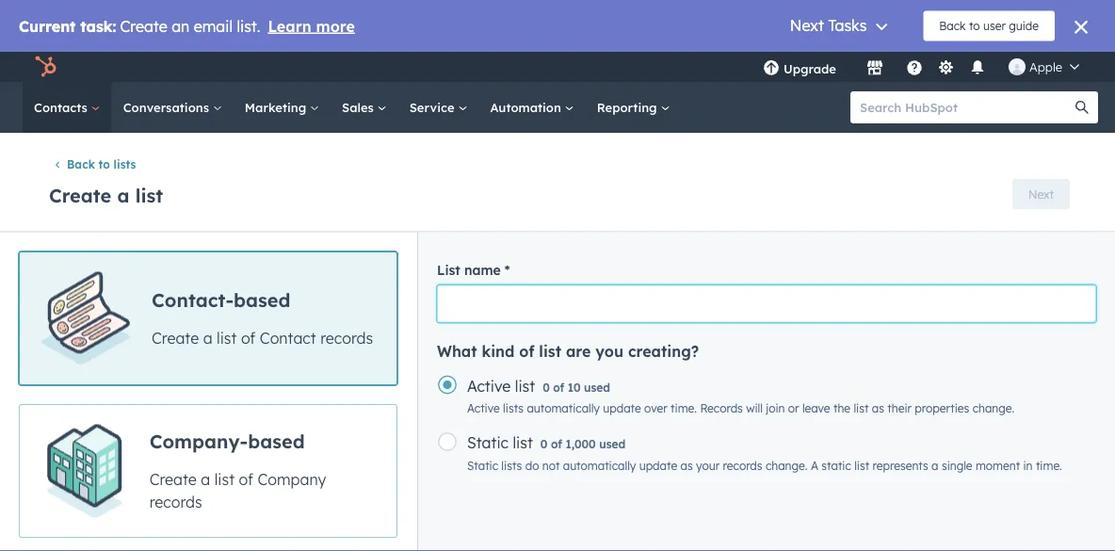 Task type: describe. For each thing, give the bounding box(es) containing it.
a
[[811, 458, 819, 472]]

menu containing apple
[[750, 52, 1093, 82]]

static for lists
[[467, 458, 498, 472]]

company-
[[149, 429, 248, 452]]

List name text field
[[437, 285, 1097, 323]]

0 vertical spatial automatically
[[527, 401, 600, 415]]

marketing link
[[233, 82, 331, 133]]

create a list of contact records
[[152, 328, 373, 347]]

represents
[[873, 458, 929, 472]]

1 vertical spatial change.
[[766, 458, 808, 472]]

upgrade
[[784, 61, 837, 76]]

sales
[[342, 99, 378, 115]]

create a list
[[49, 183, 163, 207]]

apple
[[1030, 59, 1063, 74]]

a for create a list
[[117, 183, 130, 207]]

contact-
[[152, 287, 234, 311]]

kind
[[482, 341, 515, 360]]

settings image
[[938, 60, 955, 77]]

static list 0 of 1,000 used
[[467, 433, 626, 452]]

company
[[258, 469, 326, 488]]

1 horizontal spatial change.
[[973, 401, 1015, 415]]

records for contact-based
[[320, 328, 373, 347]]

of for 10
[[553, 380, 565, 394]]

of for company
[[239, 469, 253, 488]]

list inside the 'create a list of company records'
[[215, 469, 235, 488]]

static
[[822, 458, 852, 472]]

to
[[99, 157, 110, 171]]

conversations
[[123, 99, 213, 115]]

list right static
[[855, 458, 870, 472]]

1 vertical spatial update
[[639, 458, 678, 472]]

help image
[[906, 60, 923, 77]]

list
[[437, 261, 461, 278]]

what
[[437, 341, 477, 360]]

of for 1,000
[[551, 437, 562, 451]]

based for contact-
[[234, 287, 291, 311]]

back
[[67, 157, 95, 171]]

list left 10
[[515, 376, 535, 395]]

contacts link
[[23, 82, 112, 133]]

1 horizontal spatial as
[[872, 401, 885, 415]]

are
[[566, 341, 591, 360]]

based for company-
[[248, 429, 305, 452]]

creating?
[[628, 341, 699, 360]]

static lists do not automatically update as your records change. a static list represents a single moment in time.
[[467, 458, 1063, 472]]

single
[[942, 458, 973, 472]]

none checkbox containing company-based
[[19, 404, 398, 537]]

conversations link
[[112, 82, 233, 133]]

contacts
[[34, 99, 91, 115]]

of for contact
[[241, 328, 256, 347]]

next
[[1029, 187, 1054, 201]]

static for list
[[467, 433, 509, 452]]

name
[[464, 261, 501, 278]]

create for create a list
[[49, 183, 112, 207]]

automation
[[490, 99, 565, 115]]

hubspot image
[[34, 56, 57, 78]]

create for create a list of company records
[[149, 469, 197, 488]]

Search HubSpot search field
[[851, 91, 1082, 123]]

moment
[[976, 458, 1021, 472]]

0 vertical spatial update
[[603, 401, 641, 415]]

1,000
[[566, 437, 596, 451]]

list down contact-based
[[217, 328, 237, 347]]

bob builder image
[[1009, 58, 1026, 75]]

will
[[746, 401, 763, 415]]

your
[[696, 458, 720, 472]]

create a list of company records
[[149, 469, 326, 511]]



Task type: locate. For each thing, give the bounding box(es) containing it.
10
[[568, 380, 581, 394]]

2 vertical spatial create
[[149, 469, 197, 488]]

contact-based
[[152, 287, 291, 311]]

0 horizontal spatial time.
[[671, 401, 697, 415]]

lists left do
[[502, 458, 522, 472]]

used inside static list 0 of 1,000 used
[[599, 437, 626, 451]]

notifications image
[[969, 60, 986, 77]]

2 vertical spatial lists
[[502, 458, 522, 472]]

records inside the 'create a list of company records'
[[149, 492, 202, 511]]

0 horizontal spatial as
[[681, 458, 693, 472]]

list down company-based
[[215, 469, 235, 488]]

used right 1,000
[[599, 437, 626, 451]]

lists for active
[[503, 401, 524, 415]]

menu
[[750, 52, 1093, 82]]

service link
[[398, 82, 479, 133]]

search button
[[1067, 91, 1099, 123]]

1 vertical spatial lists
[[503, 401, 524, 415]]

marketplaces button
[[855, 52, 895, 82]]

0 inside static list 0 of 1,000 used
[[541, 437, 548, 451]]

not
[[543, 458, 560, 472]]

create down company-
[[149, 469, 197, 488]]

1 active from the top
[[467, 376, 511, 395]]

lists
[[114, 157, 136, 171], [503, 401, 524, 415], [502, 458, 522, 472]]

1 vertical spatial as
[[681, 458, 693, 472]]

time. right in
[[1036, 458, 1063, 472]]

records
[[700, 401, 743, 415]]

1 vertical spatial time.
[[1036, 458, 1063, 472]]

0 vertical spatial static
[[467, 433, 509, 452]]

company-based
[[149, 429, 305, 452]]

active list 0 of 10 used
[[467, 376, 611, 395]]

static down active list 0 of 10 used
[[467, 433, 509, 452]]

none checkbox containing contact-based
[[19, 251, 398, 385]]

marketing
[[245, 99, 310, 115]]

2 vertical spatial records
[[149, 492, 202, 511]]

1 horizontal spatial time.
[[1036, 458, 1063, 472]]

1 vertical spatial records
[[723, 458, 763, 472]]

1 vertical spatial automatically
[[563, 458, 636, 472]]

used for active list
[[584, 380, 611, 394]]

contact
[[260, 328, 316, 347]]

a for create a list of contact records
[[203, 328, 213, 347]]

0 vertical spatial create
[[49, 183, 112, 207]]

lists for static
[[502, 458, 522, 472]]

None checkbox
[[19, 404, 398, 537]]

their
[[888, 401, 912, 415]]

a down contact-based
[[203, 328, 213, 347]]

a left single
[[932, 458, 939, 472]]

do
[[525, 458, 539, 472]]

help button
[[899, 52, 931, 82]]

create down "contact-"
[[152, 328, 199, 347]]

over
[[645, 401, 668, 415]]

based up create a list of contact records
[[234, 287, 291, 311]]

a for create a list of company records
[[201, 469, 210, 488]]

properties
[[915, 401, 970, 415]]

active for list
[[467, 376, 511, 395]]

what kind of list are you creating?
[[437, 341, 699, 360]]

2 horizontal spatial records
[[723, 458, 763, 472]]

time.
[[671, 401, 697, 415], [1036, 458, 1063, 472]]

a
[[117, 183, 130, 207], [203, 328, 213, 347], [932, 458, 939, 472], [201, 469, 210, 488]]

None checkbox
[[19, 251, 398, 385]]

of inside active list 0 of 10 used
[[553, 380, 565, 394]]

a down company-
[[201, 469, 210, 488]]

records right the "your"
[[723, 458, 763, 472]]

used inside active list 0 of 10 used
[[584, 380, 611, 394]]

change. left a
[[766, 458, 808, 472]]

automatically down 10
[[527, 401, 600, 415]]

0 horizontal spatial records
[[149, 492, 202, 511]]

join
[[766, 401, 785, 415]]

of right kind
[[519, 341, 535, 360]]

0 vertical spatial 0
[[543, 380, 550, 394]]

0 up not
[[541, 437, 548, 451]]

next button
[[1013, 179, 1070, 209]]

1 vertical spatial create
[[152, 328, 199, 347]]

0 vertical spatial records
[[320, 328, 373, 347]]

0 vertical spatial time.
[[671, 401, 697, 415]]

0 for active list
[[543, 380, 550, 394]]

create inside the 'create a list of company records'
[[149, 469, 197, 488]]

0 vertical spatial active
[[467, 376, 511, 395]]

as
[[872, 401, 885, 415], [681, 458, 693, 472]]

based
[[234, 287, 291, 311], [248, 429, 305, 452]]

back to lists link
[[53, 157, 136, 171]]

1 vertical spatial based
[[248, 429, 305, 452]]

notifications button
[[962, 52, 994, 82]]

of down company-based
[[239, 469, 253, 488]]

search image
[[1076, 101, 1089, 114]]

list down back to lists
[[135, 183, 163, 207]]

marketplaces image
[[867, 60, 884, 77]]

list name
[[437, 261, 501, 278]]

sales link
[[331, 82, 398, 133]]

service
[[410, 99, 458, 115]]

0 vertical spatial lists
[[114, 157, 136, 171]]

used for static list
[[599, 437, 626, 451]]

records right contact
[[320, 328, 373, 347]]

menu item
[[850, 52, 854, 82]]

active for lists
[[467, 401, 500, 415]]

create a list banner
[[45, 173, 1070, 212]]

of inside static list 0 of 1,000 used
[[551, 437, 562, 451]]

of up not
[[551, 437, 562, 451]]

a down back to lists
[[117, 183, 130, 207]]

you
[[596, 341, 624, 360]]

lists right 'to'
[[114, 157, 136, 171]]

0 left 10
[[543, 380, 550, 394]]

active lists automatically update over time. records will join or leave the list as their properties change.
[[467, 401, 1015, 415]]

list inside 'banner'
[[135, 183, 163, 207]]

0
[[543, 380, 550, 394], [541, 437, 548, 451]]

records
[[320, 328, 373, 347], [723, 458, 763, 472], [149, 492, 202, 511]]

records down company-
[[149, 492, 202, 511]]

the
[[834, 401, 851, 415]]

a inside the 'create a list of company records'
[[201, 469, 210, 488]]

as left their
[[872, 401, 885, 415]]

0 vertical spatial as
[[872, 401, 885, 415]]

based up company
[[248, 429, 305, 452]]

used right 10
[[584, 380, 611, 394]]

update
[[603, 401, 641, 415], [639, 458, 678, 472]]

list up do
[[513, 433, 533, 452]]

time. right over
[[671, 401, 697, 415]]

2 active from the top
[[467, 401, 500, 415]]

0 inside active list 0 of 10 used
[[543, 380, 550, 394]]

0 vertical spatial change.
[[973, 401, 1015, 415]]

apple button
[[998, 52, 1091, 82]]

of left 10
[[553, 380, 565, 394]]

1 vertical spatial used
[[599, 437, 626, 451]]

create
[[49, 183, 112, 207], [152, 328, 199, 347], [149, 469, 197, 488]]

a inside 'banner'
[[117, 183, 130, 207]]

back to lists
[[67, 157, 136, 171]]

automatically down 1,000
[[563, 458, 636, 472]]

list right "the"
[[854, 401, 869, 415]]

0 vertical spatial used
[[584, 380, 611, 394]]

2 static from the top
[[467, 458, 498, 472]]

reporting
[[597, 99, 661, 115]]

static left do
[[467, 458, 498, 472]]

list left are
[[539, 341, 562, 360]]

or
[[788, 401, 800, 415]]

1 static from the top
[[467, 433, 509, 452]]

1 vertical spatial active
[[467, 401, 500, 415]]

hubspot link
[[23, 56, 71, 78]]

1 vertical spatial 0
[[541, 437, 548, 451]]

static
[[467, 433, 509, 452], [467, 458, 498, 472]]

of left contact
[[241, 328, 256, 347]]

create inside 'banner'
[[49, 183, 112, 207]]

active
[[467, 376, 511, 395], [467, 401, 500, 415]]

update left over
[[603, 401, 641, 415]]

change.
[[973, 401, 1015, 415], [766, 458, 808, 472]]

automation link
[[479, 82, 586, 133]]

used
[[584, 380, 611, 394], [599, 437, 626, 451]]

0 vertical spatial based
[[234, 287, 291, 311]]

in
[[1024, 458, 1033, 472]]

leave
[[803, 401, 831, 415]]

reporting link
[[586, 82, 682, 133]]

lists down active list 0 of 10 used
[[503, 401, 524, 415]]

of inside the 'create a list of company records'
[[239, 469, 253, 488]]

upgrade image
[[763, 60, 780, 77]]

automatically
[[527, 401, 600, 415], [563, 458, 636, 472]]

1 horizontal spatial records
[[320, 328, 373, 347]]

0 horizontal spatial change.
[[766, 458, 808, 472]]

0 for static list
[[541, 437, 548, 451]]

change. right the properties
[[973, 401, 1015, 415]]

as left the "your"
[[681, 458, 693, 472]]

settings link
[[935, 57, 958, 77]]

1 vertical spatial static
[[467, 458, 498, 472]]

of
[[241, 328, 256, 347], [519, 341, 535, 360], [553, 380, 565, 394], [551, 437, 562, 451], [239, 469, 253, 488]]

list
[[135, 183, 163, 207], [217, 328, 237, 347], [539, 341, 562, 360], [515, 376, 535, 395], [854, 401, 869, 415], [513, 433, 533, 452], [855, 458, 870, 472], [215, 469, 235, 488]]

create down back
[[49, 183, 112, 207]]

records for company-based
[[149, 492, 202, 511]]

create for create a list of contact records
[[152, 328, 199, 347]]

update left the "your"
[[639, 458, 678, 472]]



Task type: vqa. For each thing, say whether or not it's contained in the screenshot.
banner
no



